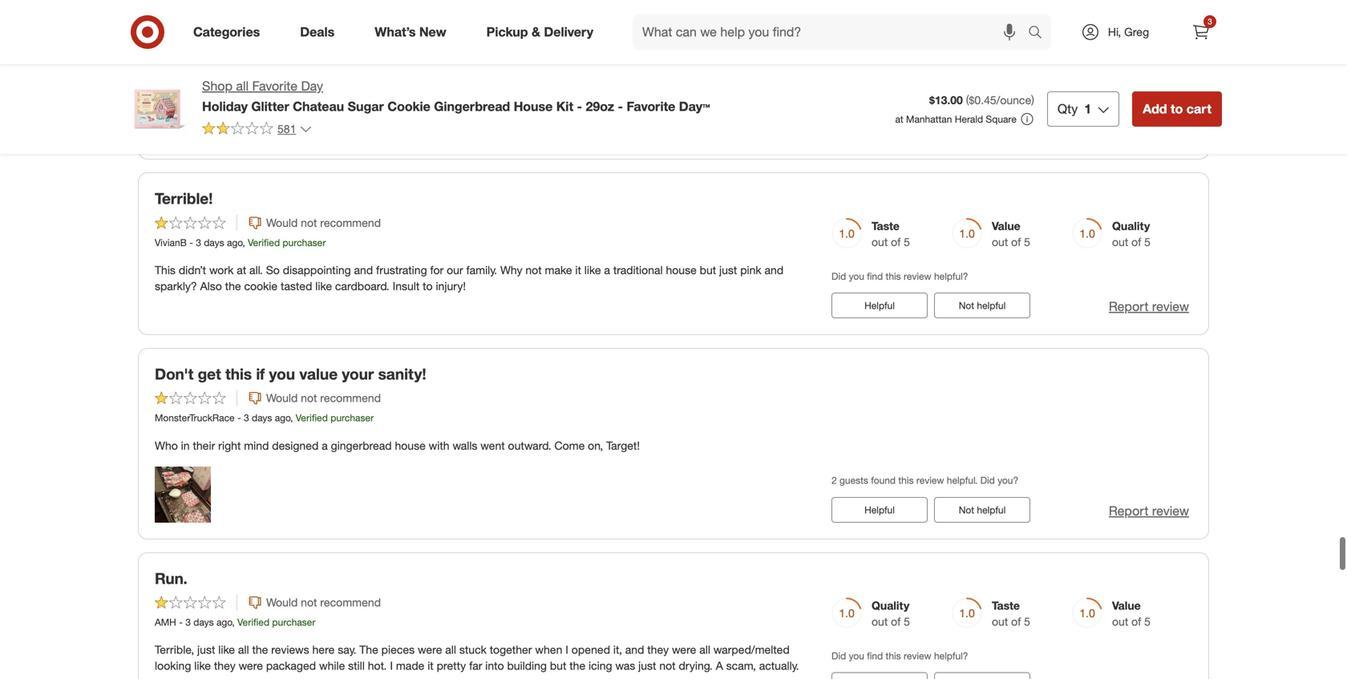 Task type: vqa. For each thing, say whether or not it's contained in the screenshot.
Manhattan Hells Kitchen store info
no



Task type: describe. For each thing, give the bounding box(es) containing it.
3 link
[[1184, 14, 1219, 50]]

together inside the blue shimmer icing never dried, but continued to bleed and spread so i finally decided to scrape it off. the purple icing worked ok, although we ended up spreading it with a brush in areas. we did manage to get the house to stay together with the icing, but it took a lot of patience. i made sure to use icing on the inside of the house to reinforce joints. the best parts of the kit are the absolutely adorable llama and unicorn figures.
[[708, 27, 750, 41]]

pickup & delivery
[[487, 24, 593, 40]]

add to cart
[[1143, 101, 1212, 117]]

and right pink
[[765, 263, 784, 277]]

cart
[[1187, 101, 1212, 117]]

- for don't get this if you value your sanity!
[[237, 412, 241, 424]]

found
[[871, 475, 896, 487]]

icing down the new
[[421, 43, 445, 57]]

house
[[514, 99, 553, 114]]

1 report review button from the top
[[1109, 122, 1189, 140]]

finally
[[536, 11, 564, 25]]

target!
[[606, 439, 640, 453]]

hi,
[[1108, 25, 1121, 39]]

off.
[[671, 11, 686, 25]]

not helpful button for out of 5
[[934, 293, 1031, 318]]

a left 'lot'
[[238, 43, 244, 57]]

helpful? for terrible!
[[934, 270, 968, 282]]

sanity!
[[378, 365, 426, 383]]

not inside the terrible, just like all the reviews here say. the pieces were all stuck together when i opened it, and they were all warped/melted looking like they were packaged while still hot. i made it pretty far into building but the icing was just not drying. a scam, actually.
[[659, 659, 676, 673]]

not helpful for would not recommend
[[959, 504, 1006, 516]]

2 guests found this review helpful. did you?
[[832, 475, 1019, 487]]

terrible!
[[155, 189, 213, 208]]

the up stay
[[689, 11, 708, 25]]

not for run.
[[301, 596, 317, 610]]

add
[[1143, 101, 1167, 117]]

so
[[515, 11, 527, 25]]

icing up we
[[248, 11, 272, 25]]

1 helpful from the top
[[977, 124, 1006, 136]]

1 guest review image 1 of 1, zoom in image from the top
[[155, 87, 211, 143]]

who in their right mind designed a gingerbread house with walls went outward. come on, target!
[[155, 439, 640, 453]]

together inside the terrible, just like all the reviews here say. the pieces were all stuck together when i opened it, and they were all warped/melted looking like they were packaged while still hot. i made it pretty far into building but the icing was just not drying. a scam, actually.
[[490, 643, 532, 657]]

building
[[507, 659, 547, 673]]

ago for terrible!
[[227, 236, 242, 248]]

not for out of 5
[[959, 299, 974, 312]]

not for would not recommend
[[959, 504, 974, 516]]

3 right greg on the right top of page
[[1208, 16, 1212, 26]]

you?
[[998, 475, 1019, 487]]

categories
[[193, 24, 260, 40]]

verified for don't get this if you value your sanity!
[[296, 412, 328, 424]]

would for run.
[[266, 596, 298, 610]]

pieces
[[381, 643, 415, 657]]

helpful.
[[947, 475, 978, 487]]

outward.
[[508, 439, 551, 453]]

stuck
[[459, 643, 487, 657]]

it,
[[613, 643, 622, 657]]

1 horizontal spatial at
[[895, 113, 904, 125]]

would not recommend for terrible!
[[266, 216, 381, 230]]

decided
[[568, 11, 609, 25]]

joints.
[[642, 43, 671, 57]]

1 horizontal spatial were
[[418, 643, 442, 657]]

what's new link
[[361, 14, 466, 50]]

verified for run.
[[237, 616, 270, 628]]

1 find from the top
[[867, 95, 883, 107]]

also
[[200, 279, 222, 293]]

to down delivery
[[582, 43, 592, 57]]

581 link
[[202, 121, 312, 139]]

mind
[[244, 439, 269, 453]]

and inside the terrible, just like all the reviews here say. the pieces were all stuck together when i opened it, and they were all warped/melted looking like they were packaged while still hot. i made it pretty far into building but the icing was just not drying. a scam, actually.
[[625, 643, 644, 657]]

1 helpful? from the top
[[934, 95, 968, 107]]

days for run.
[[193, 616, 214, 628]]

into
[[485, 659, 504, 673]]

&
[[532, 24, 541, 40]]

helpful for would not recommend
[[977, 504, 1006, 516]]

$13.00 ( $0.45 /ounce )
[[929, 93, 1035, 107]]

to left scrape
[[612, 11, 622, 25]]

cookie
[[388, 99, 430, 114]]

helpful for out of 5
[[865, 299, 895, 312]]

ago for don't get this if you value your sanity!
[[275, 412, 290, 424]]

sure
[[362, 43, 384, 57]]

why
[[500, 263, 522, 277]]

so
[[266, 263, 280, 277]]

family.
[[466, 263, 497, 277]]

, for run.
[[232, 616, 235, 628]]

deals
[[300, 24, 335, 40]]

come
[[555, 439, 585, 453]]

looking
[[155, 659, 191, 673]]

hot.
[[368, 659, 387, 673]]

glitter
[[251, 99, 289, 114]]

up
[[316, 27, 329, 41]]

what's new
[[375, 24, 446, 40]]

1 horizontal spatial value out of 5
[[1112, 599, 1151, 629]]

i right "hot."
[[390, 659, 393, 673]]

0 vertical spatial taste out of 5
[[872, 219, 910, 249]]

the down did
[[529, 43, 545, 57]]

amh - 3 days ago , verified purchaser
[[155, 616, 315, 628]]

the up kit
[[777, 27, 793, 41]]

who
[[155, 439, 178, 453]]

vivianb
[[155, 236, 187, 248]]

1 vertical spatial taste out of 5
[[992, 599, 1030, 629]]

1 horizontal spatial taste
[[992, 599, 1020, 613]]

would for don't get this if you value your sanity!
[[266, 391, 298, 405]]

3 for terrible!
[[196, 236, 201, 248]]

still
[[348, 659, 365, 673]]

the right are
[[174, 59, 190, 73]]

house right the gingerbread
[[395, 439, 426, 453]]

like down disappointing
[[315, 279, 332, 293]]

$13.00
[[929, 93, 963, 107]]

and up cardboard.
[[354, 263, 373, 277]]

helpful button for out of 5
[[832, 293, 928, 318]]

it down the continued
[[386, 27, 392, 41]]

gingerbread
[[331, 439, 392, 453]]

guests
[[840, 475, 869, 487]]

made inside the terrible, just like all the reviews here say. the pieces were all stuck together when i opened it, and they were all warped/melted looking like they were packaged while still hot. i made it pretty far into building but the icing was just not drying. a scam, actually.
[[396, 659, 425, 673]]

recommend for don't get this if you value your sanity!
[[320, 391, 381, 405]]

qty
[[1058, 101, 1078, 117]]

1 vertical spatial in
[[181, 439, 190, 453]]

0 horizontal spatial were
[[239, 659, 263, 673]]

3 for run.
[[185, 616, 191, 628]]

i right "so"
[[530, 11, 533, 25]]

when
[[535, 643, 562, 657]]

took
[[213, 43, 235, 57]]

but down ok,
[[184, 43, 200, 57]]

house down manage
[[548, 43, 578, 57]]

but inside the terrible, just like all the reviews here say. the pieces were all stuck together when i opened it, and they were all warped/melted looking like they were packaged while still hot. i made it pretty far into building but the icing was just not drying. a scam, actually.
[[550, 659, 566, 673]]

here
[[312, 643, 335, 657]]

to down decided
[[586, 27, 596, 41]]

traditional
[[613, 263, 663, 277]]

to inside this didn't work at all. so disappointing and frustrating for our family. why not make it like a traditional house but just pink and sparkly? also the cookie tasted like cardboard. insult to injury!
[[423, 279, 433, 293]]

3 for don't get this if you value your sanity!
[[244, 412, 249, 424]]

the up worked
[[155, 11, 174, 25]]

terrible,
[[155, 643, 194, 657]]

on,
[[588, 439, 603, 453]]

581
[[277, 122, 296, 136]]

1 horizontal spatial they
[[647, 643, 669, 657]]

ended
[[281, 27, 313, 41]]

the inside this didn't work at all. so disappointing and frustrating for our family. why not make it like a traditional house but just pink and sparkly? also the cookie tasted like cardboard. insult to injury!
[[225, 279, 241, 293]]

the blue shimmer icing never dried, but continued to bleed and spread so i finally decided to scrape it off. the purple icing worked ok, although we ended up spreading it with a brush in areas. we did manage to get the house to stay together with the icing, but it took a lot of patience. i made sure to use icing on the inside of the house to reinforce joints. the best parts of the kit are the absolutely adorable llama and unicorn figures.
[[155, 11, 794, 73]]

a right 'designed'
[[322, 439, 328, 453]]

this
[[155, 263, 176, 277]]

i right when at bottom
[[566, 643, 569, 657]]

are
[[155, 59, 171, 73]]

areas.
[[471, 27, 501, 41]]

but up spreading
[[337, 11, 354, 25]]

just inside this didn't work at all. so disappointing and frustrating for our family. why not make it like a traditional house but just pink and sparkly? also the cookie tasted like cardboard. insult to injury!
[[719, 263, 737, 277]]

all down amh - 3 days ago , verified purchaser
[[238, 643, 249, 657]]

2 horizontal spatial with
[[754, 27, 774, 41]]

work
[[209, 263, 234, 277]]

to down off.
[[671, 27, 681, 41]]

we
[[505, 27, 520, 41]]

a inside this didn't work at all. so disappointing and frustrating for our family. why not make it like a traditional house but just pink and sparkly? also the cookie tasted like cardboard. insult to injury!
[[604, 263, 610, 277]]

like right looking
[[194, 659, 211, 673]]

purchaser for don't get this if you value your sanity!
[[331, 412, 374, 424]]

report for out of 5
[[1109, 299, 1149, 314]]

0 horizontal spatial just
[[197, 643, 215, 657]]

- right 29oz
[[618, 99, 623, 114]]

holiday
[[202, 99, 248, 114]]

kit
[[556, 99, 573, 114]]

it inside the terrible, just like all the reviews here say. the pieces were all stuck together when i opened it, and they were all warped/melted looking like they were packaged while still hot. i made it pretty far into building but the icing was just not drying. a scam, actually.
[[428, 659, 434, 673]]

i down up on the top left of the page
[[325, 43, 328, 57]]

report review for out of 5
[[1109, 299, 1189, 314]]

helpful button for would not recommend
[[832, 497, 928, 523]]

1 not helpful button from the top
[[934, 117, 1031, 143]]

the up reinforce
[[618, 27, 634, 41]]

but inside this didn't work at all. so disappointing and frustrating for our family. why not make it like a traditional house but just pink and sparkly? also the cookie tasted like cardboard. insult to injury!
[[700, 263, 716, 277]]

1 horizontal spatial quality out of 5
[[1112, 219, 1151, 249]]

, for don't get this if you value your sanity!
[[290, 412, 293, 424]]

would for terrible!
[[266, 216, 298, 230]]

recommend for run.
[[320, 596, 381, 610]]

designed
[[272, 439, 319, 453]]

1 vertical spatial value
[[299, 365, 338, 383]]

although
[[217, 27, 261, 41]]

it inside this didn't work at all. so disappointing and frustrating for our family. why not make it like a traditional house but just pink and sparkly? also the cookie tasted like cardboard. insult to injury!
[[575, 263, 581, 277]]

report review button for would not recommend
[[1109, 502, 1189, 520]]

monstertruckrace - 3 days ago , verified purchaser
[[155, 412, 374, 424]]

1 vertical spatial favorite
[[627, 99, 676, 114]]

walls
[[453, 439, 478, 453]]

report for would not recommend
[[1109, 503, 1149, 519]]



Task type: locate. For each thing, give the bounding box(es) containing it.
helpful? for run.
[[934, 650, 968, 662]]

0 vertical spatial did you find this review helpful?
[[832, 95, 968, 107]]

the down work
[[225, 279, 241, 293]]

2 horizontal spatial were
[[672, 643, 696, 657]]

3 not from the top
[[959, 504, 974, 516]]

- up 'right' in the bottom of the page
[[237, 412, 241, 424]]

herald
[[955, 113, 983, 125]]

house up joints.
[[637, 27, 668, 41]]

you
[[849, 95, 864, 107], [849, 270, 864, 282], [269, 365, 295, 383], [849, 650, 864, 662]]

hi, greg
[[1108, 25, 1149, 39]]

0 vertical spatial verified
[[248, 236, 280, 248]]

0 vertical spatial helpful
[[865, 299, 895, 312]]

parts
[[722, 43, 748, 57]]

did you find this review helpful?
[[832, 95, 968, 107], [832, 270, 968, 282], [832, 650, 968, 662]]

lot
[[247, 43, 260, 57]]

1 horizontal spatial get
[[599, 27, 615, 41]]

2 vertical spatial not helpful
[[959, 504, 1006, 516]]

2 vertical spatial report review
[[1109, 503, 1189, 519]]

not helpful button for would not recommend
[[934, 497, 1031, 523]]

days for don't get this if you value your sanity!
[[252, 412, 272, 424]]

scam,
[[726, 659, 756, 673]]

3 right "vivianb" at left
[[196, 236, 201, 248]]

-
[[577, 99, 582, 114], [618, 99, 623, 114], [189, 236, 193, 248], [237, 412, 241, 424], [179, 616, 183, 628]]

not for terrible!
[[301, 216, 317, 230]]

0 horizontal spatial favorite
[[252, 78, 298, 94]]

1
[[1085, 101, 1092, 117]]

0 vertical spatial value out of 5
[[992, 219, 1030, 249]]

1 vertical spatial purchaser
[[331, 412, 374, 424]]

1 did you find this review helpful? from the top
[[832, 95, 968, 107]]

never
[[275, 11, 303, 25]]

value out of 5
[[992, 219, 1030, 249], [1112, 599, 1151, 629]]

(
[[966, 93, 969, 107]]

0 vertical spatial find
[[867, 95, 883, 107]]

0 vertical spatial in
[[460, 27, 468, 41]]

helpful
[[977, 124, 1006, 136], [977, 299, 1006, 312], [977, 504, 1006, 516]]

this
[[886, 95, 901, 107], [886, 270, 901, 282], [225, 365, 252, 383], [899, 475, 914, 487], [886, 650, 901, 662]]

did you find this review helpful? for terrible!
[[832, 270, 968, 282]]

2 helpful from the top
[[977, 299, 1006, 312]]

dried,
[[306, 11, 334, 25]]

2 vertical spatial ago
[[216, 616, 232, 628]]

3 would from the top
[[266, 596, 298, 610]]

kit
[[783, 43, 794, 57]]

3 report review from the top
[[1109, 503, 1189, 519]]

1 recommend from the top
[[320, 216, 381, 230]]

report review button for out of 5
[[1109, 297, 1189, 316]]

find for terrible!
[[867, 270, 883, 282]]

2 vertical spatial helpful
[[977, 504, 1006, 516]]

2 vertical spatial would
[[266, 596, 298, 610]]

favorite
[[252, 78, 298, 94], [627, 99, 676, 114]]

recommend down the your
[[320, 391, 381, 405]]

get inside the blue shimmer icing never dried, but continued to bleed and spread so i finally decided to scrape it off. the purple icing worked ok, although we ended up spreading it with a brush in areas. we did manage to get the house to stay together with the icing, but it took a lot of patience. i made sure to use icing on the inside of the house to reinforce joints. the best parts of the kit are the absolutely adorable llama and unicorn figures.
[[599, 27, 615, 41]]

0 vertical spatial value
[[992, 219, 1021, 233]]

find for run.
[[867, 650, 883, 662]]

- right kit
[[577, 99, 582, 114]]

days for terrible!
[[204, 236, 224, 248]]

were left packaged
[[239, 659, 263, 673]]

just right terrible,
[[197, 643, 215, 657]]

spread
[[477, 11, 511, 25]]

insult
[[393, 279, 420, 293]]

would not recommend up here
[[266, 596, 381, 610]]

)
[[1031, 93, 1035, 107]]

- right amh
[[179, 616, 183, 628]]

but down when at bottom
[[550, 659, 566, 673]]

all inside shop all favorite day holiday glitter chateau sugar cookie gingerbread house kit - 29oz - favorite day™
[[236, 78, 249, 94]]

1 vertical spatial verified
[[296, 412, 328, 424]]

2 not helpful button from the top
[[934, 293, 1031, 318]]

2 vertical spatial ,
[[232, 616, 235, 628]]

3 recommend from the top
[[320, 596, 381, 610]]

purchaser up disappointing
[[283, 236, 326, 248]]

ok,
[[195, 27, 214, 41]]

manhattan
[[906, 113, 952, 125]]

0 vertical spatial together
[[708, 27, 750, 41]]

like right make
[[584, 263, 601, 277]]

the inside the terrible, just like all the reviews here say. the pieces were all stuck together when i opened it, and they were all warped/melted looking like they were packaged while still hot. i made it pretty far into building but the icing was just not drying. a scam, actually.
[[360, 643, 378, 657]]

helpful for out of 5
[[977, 299, 1006, 312]]

not inside this didn't work at all. so disappointing and frustrating for our family. why not make it like a traditional house but just pink and sparkly? also the cookie tasted like cardboard. insult to injury!
[[526, 263, 542, 277]]

ago up 'designed'
[[275, 412, 290, 424]]

get right don't
[[198, 365, 221, 383]]

ago for run.
[[216, 616, 232, 628]]

purchaser up the gingerbread
[[331, 412, 374, 424]]

house right "traditional"
[[666, 263, 697, 277]]

report review for would not recommend
[[1109, 503, 1189, 519]]

1 vertical spatial report
[[1109, 299, 1149, 314]]

helpful for would not recommend
[[865, 504, 895, 516]]

1 vertical spatial just
[[197, 643, 215, 657]]

0 vertical spatial not helpful
[[959, 124, 1006, 136]]

3 not helpful from the top
[[959, 504, 1006, 516]]

image of holiday glitter chateau sugar cookie gingerbread house kit - 29oz - favorite day™ image
[[125, 77, 189, 141]]

not helpful for out of 5
[[959, 299, 1006, 312]]

0 vertical spatial recommend
[[320, 216, 381, 230]]

amh
[[155, 616, 176, 628]]

, up cookie
[[242, 236, 245, 248]]

0 horizontal spatial value out of 5
[[992, 219, 1030, 249]]

0 vertical spatial not
[[959, 124, 974, 136]]

icing inside the terrible, just like all the reviews here say. the pieces were all stuck together when i opened it, and they were all warped/melted looking like they were packaged while still hot. i made it pretty far into building but the icing was just not drying. a scam, actually.
[[589, 659, 612, 673]]

review
[[904, 95, 932, 107], [1152, 123, 1189, 139], [904, 270, 932, 282], [1152, 299, 1189, 314], [917, 475, 944, 487], [1152, 503, 1189, 519], [904, 650, 932, 662]]

days right amh
[[193, 616, 214, 628]]

not up here
[[301, 596, 317, 610]]

brush
[[428, 27, 456, 41]]

day™
[[679, 99, 710, 114]]

- for run.
[[179, 616, 183, 628]]

out
[[872, 235, 888, 249], [992, 235, 1008, 249], [1112, 235, 1129, 249], [872, 615, 888, 629], [992, 615, 1008, 629], [1112, 615, 1129, 629]]

days up 'mind'
[[252, 412, 272, 424]]

would up vivianb - 3 days ago , verified purchaser
[[266, 216, 298, 230]]

1 vertical spatial get
[[198, 365, 221, 383]]

, up 'designed'
[[290, 412, 293, 424]]

but left pink
[[700, 263, 716, 277]]

,
[[242, 236, 245, 248], [290, 412, 293, 424], [232, 616, 235, 628]]

2 horizontal spatial ,
[[290, 412, 293, 424]]

did you find this review helpful? for run.
[[832, 650, 968, 662]]

1 vertical spatial find
[[867, 270, 883, 282]]

at left all.
[[237, 263, 246, 277]]

just
[[719, 263, 737, 277], [197, 643, 215, 657], [638, 659, 656, 673]]

2
[[832, 475, 837, 487]]

of
[[263, 43, 273, 57], [516, 43, 526, 57], [751, 43, 761, 57], [891, 235, 901, 249], [1011, 235, 1021, 249], [1132, 235, 1141, 249], [891, 615, 901, 629], [1011, 615, 1021, 629], [1132, 615, 1141, 629]]

1 vertical spatial ,
[[290, 412, 293, 424]]

on
[[448, 43, 461, 57]]

made down spreading
[[331, 43, 359, 57]]

worked
[[155, 27, 192, 41]]

0 vertical spatial quality out of 5
[[1112, 219, 1151, 249]]

1 vertical spatial quality
[[872, 599, 910, 613]]

3 right amh
[[185, 616, 191, 628]]

to left "bleed"
[[410, 11, 420, 25]]

2 vertical spatial did you find this review helpful?
[[832, 650, 968, 662]]

not up disappointing
[[301, 216, 317, 230]]

0 vertical spatial at
[[895, 113, 904, 125]]

2 vertical spatial value
[[1112, 599, 1141, 613]]

the down stay
[[674, 43, 693, 57]]

purchaser for run.
[[272, 616, 315, 628]]

2 guest review image 1 of 1, zoom in image from the top
[[155, 467, 211, 523]]

2 helpful button from the top
[[832, 497, 928, 523]]

would not recommend for run.
[[266, 596, 381, 610]]

to down for
[[423, 279, 433, 293]]

2 vertical spatial not
[[959, 504, 974, 516]]

it right make
[[575, 263, 581, 277]]

0 vertical spatial would
[[266, 216, 298, 230]]

2 vertical spatial purchaser
[[272, 616, 315, 628]]

2 helpful from the top
[[865, 504, 895, 516]]

would not recommend up disappointing
[[266, 216, 381, 230]]

0 horizontal spatial taste
[[872, 219, 900, 233]]

verified for terrible!
[[248, 236, 280, 248]]

1 not from the top
[[959, 124, 974, 136]]

0 vertical spatial report review button
[[1109, 122, 1189, 140]]

2 vertical spatial not helpful button
[[934, 497, 1031, 523]]

day
[[301, 78, 323, 94]]

0 horizontal spatial at
[[237, 263, 246, 277]]

1 vertical spatial days
[[252, 412, 272, 424]]

terrible, just like all the reviews here say. the pieces were all stuck together when i opened it, and they were all warped/melted looking like they were packaged while still hot. i made it pretty far into building but the icing was just not drying. a scam, actually.
[[155, 643, 799, 673]]

were up drying.
[[672, 643, 696, 657]]

the
[[618, 27, 634, 41], [777, 27, 793, 41], [464, 43, 480, 57], [529, 43, 545, 57], [764, 43, 780, 57], [174, 59, 190, 73], [225, 279, 241, 293], [252, 643, 268, 657], [570, 659, 586, 673]]

in up on
[[460, 27, 468, 41]]

the down opened
[[570, 659, 586, 673]]

while
[[319, 659, 345, 673]]

0 horizontal spatial in
[[181, 439, 190, 453]]

would not recommend
[[266, 216, 381, 230], [266, 391, 381, 405], [266, 596, 381, 610]]

use
[[400, 43, 418, 57]]

1 vertical spatial taste
[[992, 599, 1020, 613]]

report review button
[[1109, 122, 1189, 140], [1109, 297, 1189, 316], [1109, 502, 1189, 520]]

a
[[419, 27, 425, 41], [238, 43, 244, 57], [604, 263, 610, 277], [322, 439, 328, 453]]

1 vertical spatial made
[[396, 659, 425, 673]]

shop
[[202, 78, 233, 94]]

0 vertical spatial they
[[647, 643, 669, 657]]

helpful?
[[934, 95, 968, 107], [934, 270, 968, 282], [934, 650, 968, 662]]

just right was
[[638, 659, 656, 673]]

verified
[[248, 236, 280, 248], [296, 412, 328, 424], [237, 616, 270, 628]]

0 horizontal spatial made
[[331, 43, 359, 57]]

icing
[[248, 11, 272, 25], [746, 11, 770, 25], [421, 43, 445, 57], [589, 659, 612, 673]]

in inside the blue shimmer icing never dried, but continued to bleed and spread so i finally decided to scrape it off. the purple icing worked ok, although we ended up spreading it with a brush in areas. we did manage to get the house to stay together with the icing, but it took a lot of patience. i made sure to use icing on the inside of the house to reinforce joints. the best parts of the kit are the absolutely adorable llama and unicorn figures.
[[460, 27, 468, 41]]

guest review image 1 of 1, zoom in image
[[155, 87, 211, 143], [155, 467, 211, 523]]

we
[[264, 27, 278, 41]]

1 horizontal spatial favorite
[[627, 99, 676, 114]]

0 horizontal spatial together
[[490, 643, 532, 657]]

icing right purple
[[746, 11, 770, 25]]

2 not helpful from the top
[[959, 299, 1006, 312]]

guest review image 1 of 1, zoom in image down are
[[155, 87, 211, 143]]

not down the don't get this if you value your sanity!
[[301, 391, 317, 405]]

verified up all.
[[248, 236, 280, 248]]

2 recommend from the top
[[320, 391, 381, 405]]

the left "reviews"
[[252, 643, 268, 657]]

get up reinforce
[[599, 27, 615, 41]]

actually.
[[759, 659, 799, 673]]

categories link
[[180, 14, 280, 50]]

1 horizontal spatial taste out of 5
[[992, 599, 1030, 629]]

a left brush
[[419, 27, 425, 41]]

tasted
[[281, 279, 312, 293]]

2 not from the top
[[959, 299, 974, 312]]

the right on
[[464, 43, 480, 57]]

0 vertical spatial made
[[331, 43, 359, 57]]

purchaser
[[283, 236, 326, 248], [331, 412, 374, 424], [272, 616, 315, 628]]

0 horizontal spatial quality
[[872, 599, 910, 613]]

3 helpful from the top
[[977, 504, 1006, 516]]

purchaser for terrible!
[[283, 236, 326, 248]]

stay
[[684, 27, 705, 41]]

1 not helpful from the top
[[959, 124, 1006, 136]]

3 would not recommend from the top
[[266, 596, 381, 610]]

packaged
[[266, 659, 316, 673]]

deals link
[[286, 14, 355, 50]]

2 vertical spatial helpful?
[[934, 650, 968, 662]]

1 vertical spatial not
[[959, 299, 974, 312]]

1 vertical spatial not helpful button
[[934, 293, 1031, 318]]

3 report from the top
[[1109, 503, 1149, 519]]

it left off.
[[662, 11, 668, 25]]

it down ok,
[[204, 43, 210, 57]]

2 horizontal spatial just
[[719, 263, 737, 277]]

1 vertical spatial value out of 5
[[1112, 599, 1151, 629]]

recommend for terrible!
[[320, 216, 381, 230]]

they right 'it,' on the bottom left
[[647, 643, 669, 657]]

guest review image 1 of 1, zoom in image down who
[[155, 467, 211, 523]]

2 report review button from the top
[[1109, 297, 1189, 316]]

- right "vivianb" at left
[[189, 236, 193, 248]]

0 horizontal spatial with
[[395, 27, 415, 41]]

at inside this didn't work at all. so disappointing and frustrating for our family. why not make it like a traditional house but just pink and sparkly? also the cookie tasted like cardboard. insult to injury!
[[237, 263, 246, 277]]

ago right amh
[[216, 616, 232, 628]]

1 vertical spatial would
[[266, 391, 298, 405]]

1 would not recommend from the top
[[266, 216, 381, 230]]

to left use
[[387, 43, 397, 57]]

0 vertical spatial not helpful button
[[934, 117, 1031, 143]]

patience.
[[276, 43, 322, 57]]

new
[[419, 24, 446, 40]]

the up "hot."
[[360, 643, 378, 657]]

2 vertical spatial would not recommend
[[266, 596, 381, 610]]

1 vertical spatial would not recommend
[[266, 391, 381, 405]]

2 did you find this review helpful? from the top
[[832, 270, 968, 282]]

to inside button
[[1171, 101, 1183, 117]]

0 vertical spatial taste
[[872, 219, 900, 233]]

all up pretty at left
[[445, 643, 456, 657]]

don't get this if you value your sanity!
[[155, 365, 426, 383]]

0 horizontal spatial quality out of 5
[[872, 599, 910, 629]]

1 horizontal spatial quality
[[1112, 219, 1150, 233]]

house inside this didn't work at all. so disappointing and frustrating for our family. why not make it like a traditional house but just pink and sparkly? also the cookie tasted like cardboard. insult to injury!
[[666, 263, 697, 277]]

the left kit
[[764, 43, 780, 57]]

1 report review from the top
[[1109, 123, 1189, 139]]

3 helpful? from the top
[[934, 650, 968, 662]]

not
[[959, 124, 974, 136], [959, 299, 974, 312], [959, 504, 974, 516]]

2 helpful? from the top
[[934, 270, 968, 282]]

helpful button
[[832, 293, 928, 318], [832, 497, 928, 523]]

days up work
[[204, 236, 224, 248]]

3 not helpful button from the top
[[934, 497, 1031, 523]]

ago
[[227, 236, 242, 248], [275, 412, 290, 424], [216, 616, 232, 628]]

0 horizontal spatial get
[[198, 365, 221, 383]]

0 vertical spatial quality
[[1112, 219, 1150, 233]]

made down pieces
[[396, 659, 425, 673]]

their
[[193, 439, 215, 453]]

2 vertical spatial just
[[638, 659, 656, 673]]

to right add
[[1171, 101, 1183, 117]]

verified up packaged
[[237, 616, 270, 628]]

together up building
[[490, 643, 532, 657]]

1 would from the top
[[266, 216, 298, 230]]

and right llama
[[324, 59, 343, 73]]

0 vertical spatial would not recommend
[[266, 216, 381, 230]]

just left pink
[[719, 263, 737, 277]]

did
[[832, 95, 846, 107], [832, 270, 846, 282], [980, 475, 995, 487], [832, 650, 846, 662]]

0 vertical spatial favorite
[[252, 78, 298, 94]]

3 report review button from the top
[[1109, 502, 1189, 520]]

sugar
[[348, 99, 384, 114]]

2 report review from the top
[[1109, 299, 1189, 314]]

all up drying.
[[700, 643, 711, 657]]

would not recommend down the don't get this if you value your sanity!
[[266, 391, 381, 405]]

1 vertical spatial report review
[[1109, 299, 1189, 314]]

1 horizontal spatial ,
[[242, 236, 245, 248]]

and
[[455, 11, 474, 25], [324, 59, 343, 73], [354, 263, 373, 277], [765, 263, 784, 277], [625, 643, 644, 657]]

not for don't get this if you value your sanity!
[[301, 391, 317, 405]]

0 vertical spatial just
[[719, 263, 737, 277]]

1 vertical spatial ago
[[275, 412, 290, 424]]

ago up work
[[227, 236, 242, 248]]

2 would from the top
[[266, 391, 298, 405]]

manage
[[542, 27, 583, 41]]

and right "bleed"
[[455, 11, 474, 25]]

0 vertical spatial helpful?
[[934, 95, 968, 107]]

2 vertical spatial report review button
[[1109, 502, 1189, 520]]

did
[[523, 27, 539, 41]]

1 vertical spatial together
[[490, 643, 532, 657]]

a left "traditional"
[[604, 263, 610, 277]]

1 horizontal spatial with
[[429, 439, 450, 453]]

not
[[301, 216, 317, 230], [526, 263, 542, 277], [301, 391, 317, 405], [301, 596, 317, 610], [659, 659, 676, 673]]

pink
[[740, 263, 762, 277]]

1 report from the top
[[1109, 123, 1149, 139]]

- for terrible!
[[189, 236, 193, 248]]

1 horizontal spatial just
[[638, 659, 656, 673]]

would up "reviews"
[[266, 596, 298, 610]]

made inside the blue shimmer icing never dried, but continued to bleed and spread so i finally decided to scrape it off. the purple icing worked ok, although we ended up spreading it with a brush in areas. we did manage to get the house to stay together with the icing, but it took a lot of patience. i made sure to use icing on the inside of the house to reinforce joints. the best parts of the kit are the absolutely adorable llama and unicorn figures.
[[331, 43, 359, 57]]

0 horizontal spatial ,
[[232, 616, 235, 628]]

0 vertical spatial helpful
[[977, 124, 1006, 136]]

drying.
[[679, 659, 713, 673]]

What can we help you find? suggestions appear below search field
[[633, 14, 1032, 50]]

3 find from the top
[[867, 650, 883, 662]]

greg
[[1124, 25, 1149, 39]]

monstertruckrace
[[155, 412, 235, 424]]

recommend up disappointing
[[320, 216, 381, 230]]

were up pretty at left
[[418, 643, 442, 657]]

0 vertical spatial purchaser
[[283, 236, 326, 248]]

2 would not recommend from the top
[[266, 391, 381, 405]]

0 vertical spatial report
[[1109, 123, 1149, 139]]

recommend
[[320, 216, 381, 230], [320, 391, 381, 405], [320, 596, 381, 610]]

reinforce
[[595, 43, 639, 57]]

favorite left day™
[[627, 99, 676, 114]]

helpful
[[865, 299, 895, 312], [865, 504, 895, 516]]

3 did you find this review helpful? from the top
[[832, 650, 968, 662]]

0 vertical spatial helpful button
[[832, 293, 928, 318]]

was
[[615, 659, 635, 673]]

2 vertical spatial days
[[193, 616, 214, 628]]

inside
[[483, 43, 513, 57]]

/ounce
[[997, 93, 1031, 107]]

right
[[218, 439, 241, 453]]

and right 'it,' on the bottom left
[[625, 643, 644, 657]]

1 horizontal spatial together
[[708, 27, 750, 41]]

icing down opened
[[589, 659, 612, 673]]

2 report from the top
[[1109, 299, 1149, 314]]

, for terrible!
[[242, 236, 245, 248]]

1 helpful button from the top
[[832, 293, 928, 318]]

chateau
[[293, 99, 344, 114]]

purchaser up "reviews"
[[272, 616, 315, 628]]

1 vertical spatial helpful?
[[934, 270, 968, 282]]

vivianb - 3 days ago , verified purchaser
[[155, 236, 326, 248]]

would not recommend for don't get this if you value your sanity!
[[266, 391, 381, 405]]

1 helpful from the top
[[865, 299, 895, 312]]

1 vertical spatial they
[[214, 659, 236, 673]]

quality
[[1112, 219, 1150, 233], [872, 599, 910, 613]]

spreading
[[332, 27, 382, 41]]

they down amh - 3 days ago , verified purchaser
[[214, 659, 236, 673]]

1 vertical spatial recommend
[[320, 391, 381, 405]]

0 vertical spatial ago
[[227, 236, 242, 248]]

0 vertical spatial get
[[599, 27, 615, 41]]

recommend up "say."
[[320, 596, 381, 610]]

days
[[204, 236, 224, 248], [252, 412, 272, 424], [193, 616, 214, 628]]

1 horizontal spatial value
[[992, 219, 1021, 233]]

like down amh - 3 days ago , verified purchaser
[[218, 643, 235, 657]]

all right shop on the left of page
[[236, 78, 249, 94]]

2 find from the top
[[867, 270, 883, 282]]

a
[[716, 659, 723, 673]]

3 up 'mind'
[[244, 412, 249, 424]]



